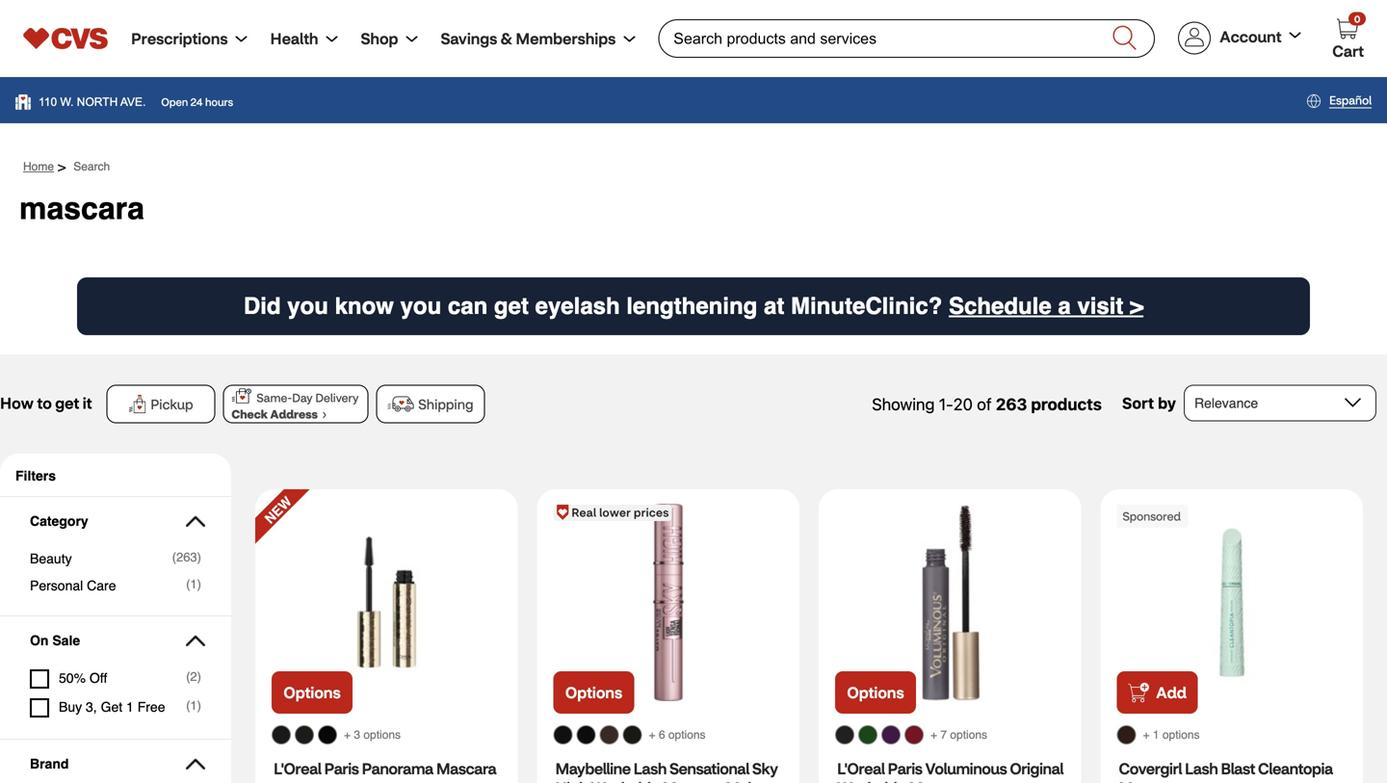 Task type: vqa. For each thing, say whether or not it's contained in the screenshot.
leftmost get
yes



Task type: describe. For each thing, give the bounding box(es) containing it.
home link
[[23, 160, 54, 173]]

sort
[[1122, 394, 1154, 412]]

0
[[1354, 13, 1361, 25]]

check
[[232, 407, 270, 422]]

maybelline lash sensational sky high washable mascara makeup
[[555, 759, 782, 783]]

did
[[244, 293, 281, 319]]

can
[[448, 293, 488, 319]]

sky
[[752, 759, 778, 778]]

español
[[1329, 92, 1372, 107]]

original
[[1010, 759, 1063, 778]]

open
[[161, 95, 188, 109]]

24
[[191, 95, 203, 109]]

brand
[[30, 756, 69, 772]]

ave.
[[120, 95, 146, 108]]

schedule
[[949, 293, 1052, 319]]

shipping element
[[418, 395, 473, 413]]

+ for maybelline
[[649, 728, 656, 742]]

a
[[1058, 293, 1071, 319]]

search
[[73, 160, 110, 173]]

options link for l'oreal
[[270, 670, 355, 716]]

same-day delivery element
[[257, 390, 359, 405]]

l'oreal paris voluminous original washable mascara
[[837, 759, 1066, 783]]

50% off
[[59, 670, 107, 686]]

( 1 ) for buy 3, get 1 free
[[186, 698, 201, 713]]

español link
[[1306, 91, 1372, 110]]

covergirl lash blast cleantopia mascara
[[1119, 759, 1336, 783]]

) for personal care
[[197, 577, 201, 591]]

free
[[137, 699, 165, 715]]

washable inside maybelline lash sensational sky high washable mascara makeup
[[591, 778, 660, 783]]

showing 1-20 of 263 products
[[872, 394, 1102, 414]]

options link for maybelline
[[552, 670, 636, 716]]

at
[[764, 293, 784, 319]]

hours
[[205, 95, 233, 109]]

Search CVS search field
[[658, 19, 1155, 58]]

+ 6 options
[[649, 728, 706, 742]]

options for maybelline
[[565, 683, 622, 702]]

1 right get
[[126, 699, 134, 715]]

get inside 'how to get it' element
[[55, 393, 79, 413]]

category button
[[15, 497, 216, 545]]

to
[[37, 393, 52, 413]]

products
[[1031, 394, 1102, 414]]

lash for maybelline
[[634, 759, 667, 778]]

pickup element
[[151, 395, 193, 413]]

110 w. north ave. button
[[23, 93, 146, 111]]

day
[[292, 390, 313, 405]]

brand heading
[[30, 756, 190, 772]]

0 vertical spatial get
[[494, 293, 529, 319]]

how to get it
[[0, 393, 92, 413]]

Buy 3, Get 1 Free 1 item, On Sale checkbox
[[30, 694, 201, 722]]

( 1 ) for personal care
[[186, 577, 201, 591]]

3 + from the left
[[931, 728, 937, 742]]

lash for covergirl
[[1185, 759, 1218, 778]]

care
[[87, 578, 116, 593]]

1 horizontal spatial >
[[1130, 293, 1144, 319]]

on sale
[[30, 633, 80, 648]]

panorama
[[362, 759, 433, 778]]

1 down ( 263 )
[[190, 577, 197, 591]]

address
[[270, 407, 318, 422]]

50%
[[59, 670, 86, 686]]

washable inside l'oreal paris voluminous original washable mascara
[[837, 778, 906, 783]]

brand button
[[15, 740, 216, 783]]

lengthening
[[626, 293, 757, 319]]

filters
[[15, 468, 56, 484]]

beauty
[[30, 551, 72, 566]]

how
[[0, 393, 34, 413]]

3
[[354, 728, 360, 742]]

cleantopia
[[1258, 759, 1333, 778]]

showing
[[872, 394, 935, 414]]

w.
[[60, 95, 74, 108]]

blast
[[1221, 759, 1255, 778]]

open 24 hours
[[161, 95, 233, 109]]

home > search
[[23, 159, 110, 174]]

6
[[659, 728, 665, 742]]

same-day delivery
[[257, 390, 359, 405]]

263 inside filters navigation navigation
[[176, 550, 197, 565]]

filters heading
[[15, 468, 56, 496]]

personal care
[[30, 578, 116, 593]]

3 options from the left
[[950, 728, 987, 742]]

did you know you can get eyelash lengthening at minuteclinic? schedule a visit >
[[244, 293, 1144, 319]]

+ 1 options
[[1143, 728, 1200, 742]]

+ for covergirl
[[1143, 728, 1150, 742]]

maybelline
[[555, 759, 631, 778]]

category
[[30, 513, 88, 529]]

eyelash
[[535, 293, 620, 319]]



Task type: locate. For each thing, give the bounding box(es) containing it.
mascara inside l'oreal paris voluminous original washable mascara
[[909, 778, 969, 783]]

0 vertical spatial ( 1 )
[[186, 577, 201, 591]]

options right 3
[[364, 728, 401, 742]]

0 horizontal spatial >
[[58, 159, 66, 174]]

( inside the buy 3, get 1 free 1 item, on sale checkbox
[[186, 698, 190, 713]]

+ left 7
[[931, 728, 937, 742]]

> right visit
[[1130, 293, 1144, 319]]

washable right "high"
[[591, 778, 660, 783]]

2 + from the left
[[649, 728, 656, 742]]

0 horizontal spatial 263
[[176, 550, 197, 565]]

2 options from the left
[[565, 683, 622, 702]]

2 options from the left
[[668, 728, 706, 742]]

options
[[284, 683, 341, 702], [565, 683, 622, 702], [847, 683, 904, 702]]

) for beauty
[[197, 550, 201, 565]]

>
[[58, 159, 66, 174], [1130, 293, 1144, 319]]

3 options link from the left
[[833, 670, 918, 716]]

( down category dropdown button
[[172, 550, 176, 565]]

0 horizontal spatial get
[[55, 393, 79, 413]]

( 1 ) down ( 263 )
[[186, 577, 201, 591]]

2 paris from the left
[[888, 759, 922, 778]]

buy
[[59, 699, 82, 715]]

2 horizontal spatial options link
[[833, 670, 918, 716]]

mascara inside covergirl lash blast cleantopia mascara
[[1119, 778, 1179, 783]]

paris inside l'oreal paris voluminous original washable mascara
[[888, 759, 922, 778]]

1 l'oreal from the left
[[274, 759, 321, 778]]

schedule a visit > link
[[949, 293, 1144, 319]]

( down ( 263 )
[[186, 577, 190, 591]]

1 horizontal spatial paris
[[888, 759, 922, 778]]

110
[[39, 95, 57, 108]]

l'oreal for l'oreal paris voluminous original washable mascara
[[837, 759, 885, 778]]

2 you from the left
[[400, 293, 441, 319]]

1 paris from the left
[[324, 759, 359, 778]]

1 horizontal spatial get
[[494, 293, 529, 319]]

off
[[89, 670, 107, 686]]

options for maybelline
[[668, 728, 706, 742]]

1 horizontal spatial options link
[[552, 670, 636, 716]]

get
[[101, 699, 122, 715]]

by
[[1158, 394, 1176, 412]]

shipping button
[[376, 385, 485, 423]]

( down ( 2 )
[[186, 698, 190, 713]]

home
[[23, 160, 54, 173]]

add
[[1156, 683, 1187, 702]]

l'oreal paris panorama mascara
[[274, 759, 496, 778]]

3 ) from the top
[[197, 670, 201, 684]]

0 horizontal spatial lash
[[634, 759, 667, 778]]

1 horizontal spatial options
[[565, 683, 622, 702]]

) inside 50% off 2 items, on sale list 2 items 'checkbox'
[[197, 670, 201, 684]]

0 horizontal spatial you
[[287, 293, 328, 319]]

options down add
[[1163, 728, 1200, 742]]

7
[[941, 728, 947, 742]]

( 1 )
[[186, 577, 201, 591], [186, 698, 201, 713]]

263 right of
[[996, 394, 1027, 414]]

lash inside maybelline lash sensational sky high washable mascara makeup
[[634, 759, 667, 778]]

1 up covergirl
[[1153, 728, 1159, 742]]

( for personal care
[[186, 577, 190, 591]]

1 washable from the left
[[591, 778, 660, 783]]

1 you from the left
[[287, 293, 328, 319]]

options
[[364, 728, 401, 742], [668, 728, 706, 742], [950, 728, 987, 742], [1163, 728, 1200, 742]]

l'oreal inside l'oreal paris voluminous original washable mascara
[[837, 759, 885, 778]]

options right 6
[[668, 728, 706, 742]]

paris
[[324, 759, 359, 778], [888, 759, 922, 778]]

1 horizontal spatial lash
[[1185, 759, 1218, 778]]

get right can at the left
[[494, 293, 529, 319]]

options right 7
[[950, 728, 987, 742]]

sponsored
[[1123, 509, 1181, 524]]

1 options from the left
[[284, 683, 341, 702]]

how to get it element
[[0, 393, 92, 415]]

voluminous
[[925, 759, 1007, 778]]

visit
[[1077, 293, 1124, 319]]

minuteclinic?
[[791, 293, 942, 319]]

( up the buy 3, get 1 free 1 item, on sale checkbox at the bottom left of page
[[186, 670, 190, 684]]

washable
[[591, 778, 660, 783], [837, 778, 906, 783]]

1 options link from the left
[[270, 670, 355, 716]]

+ left 6
[[649, 728, 656, 742]]

0 horizontal spatial options
[[284, 683, 341, 702]]

paris left voluminous
[[888, 759, 922, 778]]

options for covergirl
[[1163, 728, 1200, 742]]

+ up covergirl
[[1143, 728, 1150, 742]]

you right did
[[287, 293, 328, 319]]

covergirl
[[1119, 759, 1182, 778]]

1 down ( 2 )
[[190, 698, 197, 713]]

options for l'oreal
[[284, 683, 341, 702]]

) down ( 263 )
[[197, 577, 201, 591]]

> right the "home"
[[58, 159, 66, 174]]

1 horizontal spatial l'oreal
[[837, 759, 885, 778]]

sale
[[52, 633, 80, 648]]

) for 50% off
[[197, 670, 201, 684]]

( 1 ) inside the buy 3, get 1 free 1 item, on sale checkbox
[[186, 698, 201, 713]]

+ 7 options
[[931, 728, 987, 742]]

0 vertical spatial >
[[58, 159, 66, 174]]

( for beauty
[[172, 550, 176, 565]]

1 vertical spatial ( 1 )
[[186, 698, 201, 713]]

( for 50% off
[[186, 670, 190, 684]]

same-
[[257, 390, 292, 405]]

lash down 6
[[634, 759, 667, 778]]

filters navigation navigation
[[0, 454, 231, 783]]

2 ) from the top
[[197, 577, 201, 591]]

high
[[555, 778, 588, 783]]

2
[[190, 670, 197, 684]]

know
[[335, 293, 394, 319]]

1 lash from the left
[[634, 759, 667, 778]]

1 vertical spatial 263
[[176, 550, 197, 565]]

2 l'oreal from the left
[[837, 759, 885, 778]]

cart
[[1332, 41, 1364, 61]]

3,
[[86, 699, 97, 715]]

1 ) from the top
[[197, 550, 201, 565]]

1 vertical spatial >
[[1130, 293, 1144, 319]]

1 horizontal spatial 263
[[996, 394, 1027, 414]]

1 ( 1 ) from the top
[[186, 577, 201, 591]]

mascara
[[436, 759, 496, 778], [662, 778, 723, 783], [909, 778, 969, 783], [1119, 778, 1179, 783]]

lash inside covergirl lash blast cleantopia mascara
[[1185, 759, 1218, 778]]

0 horizontal spatial l'oreal
[[274, 759, 321, 778]]

4 + from the left
[[1143, 728, 1150, 742]]

pickup button
[[106, 385, 215, 423]]

0 vertical spatial 263
[[996, 394, 1027, 414]]

north
[[77, 95, 118, 108]]

+ for l'oreal
[[344, 728, 351, 742]]

4 options from the left
[[1163, 728, 1200, 742]]

+ left 3
[[344, 728, 351, 742]]

50% Off 2 items, On Sale list 2 items checkbox
[[30, 665, 201, 694]]

lash left blast at bottom
[[1185, 759, 1218, 778]]

2 washable from the left
[[837, 778, 906, 783]]

2 lash from the left
[[1185, 759, 1218, 778]]

1 horizontal spatial washable
[[837, 778, 906, 783]]

) for buy 3, get 1 free
[[197, 698, 201, 713]]

category heading
[[30, 513, 190, 529]]

1 horizontal spatial you
[[400, 293, 441, 319]]

mascara down + 1 options
[[1119, 778, 1179, 783]]

1-
[[939, 394, 953, 414]]

mascara right 'panorama'
[[436, 759, 496, 778]]

sort by
[[1122, 394, 1176, 412]]

buy 3, get 1 free
[[59, 699, 165, 715]]

results for mascara element
[[19, 191, 144, 226]]

pickup
[[151, 395, 193, 413]]

0 horizontal spatial paris
[[324, 759, 359, 778]]

1 options from the left
[[364, 728, 401, 742]]

263
[[996, 394, 1027, 414], [176, 550, 197, 565]]

washable left voluminous
[[837, 778, 906, 783]]

)
[[197, 550, 201, 565], [197, 577, 201, 591], [197, 670, 201, 684], [197, 698, 201, 713]]

personal
[[30, 578, 83, 593]]

2 horizontal spatial options
[[847, 683, 904, 702]]

1 + from the left
[[344, 728, 351, 742]]

( 263 )
[[172, 550, 201, 565]]

) down ( 2 )
[[197, 698, 201, 713]]

110 w. north ave.
[[39, 95, 146, 108]]

add button
[[1115, 670, 1200, 716]]

makeup
[[726, 778, 782, 783]]

mascara inside maybelline lash sensational sky high washable mascara makeup
[[662, 778, 723, 783]]

l'oreal for l'oreal paris panorama mascara
[[274, 759, 321, 778]]

shipping
[[418, 395, 473, 413]]

on
[[30, 633, 49, 648]]

1 vertical spatial get
[[55, 393, 79, 413]]

mascara down "+ 6 options"
[[662, 778, 723, 783]]

paris for voluminous
[[888, 759, 922, 778]]

it
[[83, 393, 92, 413]]

relevance
[[1195, 395, 1258, 411]]

0 horizontal spatial options link
[[270, 670, 355, 716]]

mascara down 7
[[909, 778, 969, 783]]

( 1 ) down ( 2 )
[[186, 698, 201, 713]]

lash
[[634, 759, 667, 778], [1185, 759, 1218, 778]]

mascara
[[19, 191, 144, 226]]

3 options from the left
[[847, 683, 904, 702]]

263 down category dropdown button
[[176, 550, 197, 565]]

( for buy 3, get 1 free
[[186, 698, 190, 713]]

main navigation
[[108, 26, 635, 51]]

options for l'oreal
[[364, 728, 401, 742]]

) down category dropdown button
[[197, 550, 201, 565]]

(
[[172, 550, 176, 565], [186, 577, 190, 591], [186, 670, 190, 684], [186, 698, 190, 713]]

of
[[977, 394, 992, 414]]

4 ) from the top
[[197, 698, 201, 713]]

) inside the buy 3, get 1 free 1 item, on sale checkbox
[[197, 698, 201, 713]]

get
[[494, 293, 529, 319], [55, 393, 79, 413]]

20
[[953, 394, 973, 414]]

) up the buy 3, get 1 free 1 item, on sale checkbox at the bottom left of page
[[197, 670, 201, 684]]

+ 3 options
[[344, 728, 401, 742]]

you
[[287, 293, 328, 319], [400, 293, 441, 319]]

paris for panorama
[[324, 759, 359, 778]]

on sale heading
[[30, 633, 190, 648]]

on sale button
[[15, 617, 216, 665]]

0 horizontal spatial washable
[[591, 778, 660, 783]]

get left it
[[55, 393, 79, 413]]

( 2 )
[[186, 670, 201, 684]]

( inside 50% off 2 items, on sale list 2 items 'checkbox'
[[186, 670, 190, 684]]

2 options link from the left
[[552, 670, 636, 716]]

sensational
[[670, 759, 749, 778]]

paris down 3
[[324, 759, 359, 778]]

2 ( 1 ) from the top
[[186, 698, 201, 713]]

you left can at the left
[[400, 293, 441, 319]]

new
[[262, 494, 295, 527]]

delivery
[[315, 390, 359, 405]]



